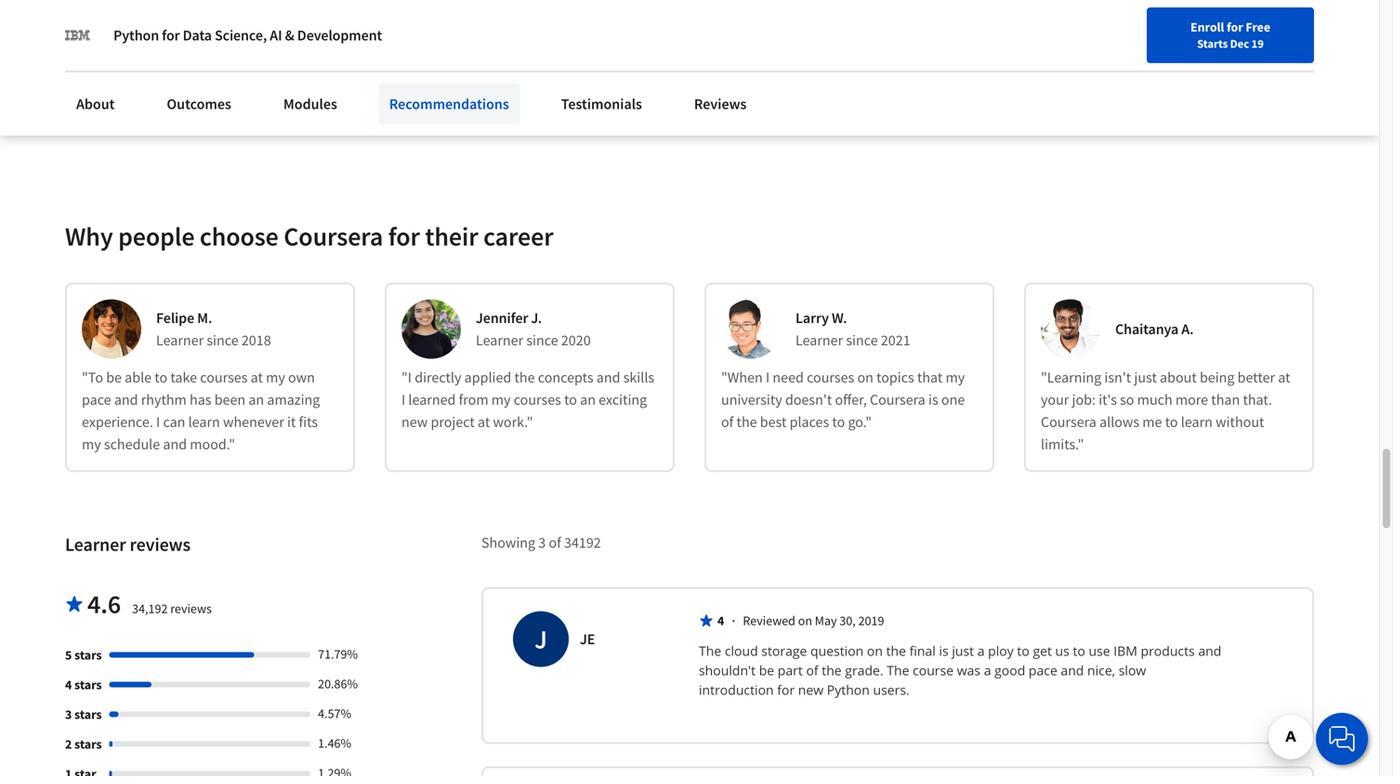 Task type: locate. For each thing, give the bounding box(es) containing it.
2 horizontal spatial coursera
[[1041, 413, 1097, 432]]

pace inside "to be able to take courses at my own pace and rhythm has been an amazing experience. i can learn whenever it fits my schedule and mood."
[[82, 391, 111, 409]]

on inside "when i need courses on topics that my university doesn't offer, coursera is one of the best places to go."
[[857, 368, 873, 387]]

i inside "to be able to take courses at my own pace and rhythm has been an amazing experience. i can learn whenever it fits my schedule and mood."
[[156, 413, 160, 432]]

the up shouldn't
[[699, 643, 721, 660]]

0 horizontal spatial new
[[401, 413, 428, 432]]

stars down 5 stars in the bottom of the page
[[74, 677, 102, 694]]

and inside "i directly applied the concepts and skills i learned from my courses to an exciting new project at work."
[[596, 368, 620, 387]]

menu item
[[989, 19, 1109, 79]]

on inside the cloud storage question on the final is just a ploy to get us to use ibm products and shouldn't be part of the grade. the course was a good pace and nice, slow introduction for new python users.
[[867, 643, 883, 660]]

None search field
[[265, 12, 627, 49]]

2 since from the left
[[526, 331, 558, 350]]

my up "one"
[[946, 368, 965, 387]]

0 vertical spatial reviews
[[130, 533, 191, 557]]

2 vertical spatial coursera
[[1041, 413, 1097, 432]]

on
[[857, 368, 873, 387], [798, 613, 812, 629], [867, 643, 883, 660]]

and down us
[[1061, 662, 1084, 680]]

be right "to
[[106, 368, 122, 387]]

0 vertical spatial is
[[928, 391, 938, 409]]

stars for 3 stars
[[74, 707, 102, 723]]

that
[[917, 368, 943, 387]]

at down from
[[478, 413, 490, 432]]

since down the m.
[[207, 331, 239, 350]]

0 horizontal spatial 4
[[65, 677, 72, 694]]

learn
[[188, 413, 220, 432], [1181, 413, 1213, 432]]

be inside the cloud storage question on the final is just a ploy to get us to use ibm products and shouldn't be part of the grade. the course was a good pace and nice, slow introduction for new python users.
[[759, 662, 774, 680]]

us
[[1055, 643, 1070, 660]]

at inside "i directly applied the concepts and skills i learned from my courses to an exciting new project at work."
[[478, 413, 490, 432]]

may
[[815, 613, 837, 629]]

0 horizontal spatial i
[[156, 413, 160, 432]]

of left 34192
[[549, 534, 561, 552]]

0 horizontal spatial learn
[[188, 413, 220, 432]]

larry w. learner since 2021
[[796, 309, 910, 350]]

3
[[538, 534, 546, 552], [65, 707, 72, 723]]

i left can
[[156, 413, 160, 432]]

34,192 reviews
[[132, 601, 212, 617]]

learn down has on the bottom of the page
[[188, 413, 220, 432]]

0 vertical spatial more
[[123, 105, 153, 122]]

learner reviews
[[65, 533, 191, 557]]

learn inside "to be able to take courses at my own pace and rhythm has been an amazing experience. i can learn whenever it fits my schedule and mood."
[[188, 413, 220, 432]]

at right better
[[1278, 368, 1290, 387]]

4 left reviewed
[[717, 613, 724, 629]]

learner inside jennifer j. learner since 2020
[[476, 331, 523, 350]]

since inside jennifer j. learner since 2020
[[526, 331, 558, 350]]

19
[[1251, 36, 1264, 51]]

an inside "to be able to take courses at my own pace and rhythm has been an amazing experience. i can learn whenever it fits my schedule and mood."
[[248, 391, 264, 409]]

0 vertical spatial pace
[[82, 391, 111, 409]]

than
[[1211, 391, 1240, 409]]

limits."
[[1041, 435, 1084, 454]]

1 horizontal spatial coursera
[[870, 391, 926, 409]]

0 horizontal spatial pace
[[82, 391, 111, 409]]

for down part
[[777, 682, 795, 699]]

2 stars from the top
[[74, 677, 102, 694]]

an
[[248, 391, 264, 409], [580, 391, 596, 409]]

0 horizontal spatial the
[[699, 643, 721, 660]]

1 vertical spatial be
[[759, 662, 774, 680]]

1 vertical spatial is
[[939, 643, 949, 660]]

stars down 4 stars
[[74, 707, 102, 723]]

1 horizontal spatial just
[[1134, 368, 1157, 387]]

1 horizontal spatial 4
[[717, 613, 724, 629]]

20.86%
[[318, 676, 358, 693]]

since inside larry w. learner since 2021
[[846, 331, 878, 350]]

1 vertical spatial of
[[549, 534, 561, 552]]

is left "one"
[[928, 391, 938, 409]]

is
[[928, 391, 938, 409], [939, 643, 949, 660]]

1 vertical spatial reviews
[[170, 601, 212, 617]]

why people choose coursera for their career
[[65, 220, 554, 253]]

allows
[[1099, 413, 1139, 432]]

show notifications image
[[1128, 23, 1151, 46]]

at down 2018
[[251, 368, 263, 387]]

reviewed
[[743, 613, 795, 629]]

courses up the been
[[200, 368, 248, 387]]

courses up offer,
[[807, 368, 854, 387]]

m.
[[197, 309, 212, 327]]

to inside the "learning isn't just about being better at your job: it's so much more than that. coursera allows me to learn without limits."
[[1165, 413, 1178, 432]]

just up much
[[1134, 368, 1157, 387]]

2 horizontal spatial i
[[766, 368, 770, 387]]

courses
[[200, 368, 248, 387], [807, 368, 854, 387], [514, 391, 561, 409]]

learner down the jennifer
[[476, 331, 523, 350]]

0 horizontal spatial at
[[251, 368, 263, 387]]

reviewed on may 30, 2019
[[743, 613, 884, 629]]

more
[[123, 105, 153, 122], [1175, 391, 1208, 409]]

and
[[596, 368, 620, 387], [114, 391, 138, 409], [163, 435, 187, 454], [1198, 643, 1221, 660], [1061, 662, 1084, 680]]

0 horizontal spatial be
[[106, 368, 122, 387]]

2 horizontal spatial courses
[[807, 368, 854, 387]]

2 vertical spatial on
[[867, 643, 883, 660]]

of right part
[[806, 662, 818, 680]]

1 stars from the top
[[74, 647, 102, 664]]

felipe m. learner since 2018
[[156, 309, 271, 350]]

experience.
[[82, 413, 153, 432]]

1 horizontal spatial new
[[798, 682, 824, 699]]

being
[[1200, 368, 1235, 387]]

learner
[[156, 331, 204, 350], [476, 331, 523, 350], [796, 331, 843, 350], [65, 533, 126, 557]]

to left get
[[1017, 643, 1030, 660]]

and right products
[[1198, 643, 1221, 660]]

1 horizontal spatial be
[[759, 662, 774, 680]]

to left go."
[[832, 413, 845, 432]]

2 vertical spatial i
[[156, 413, 160, 432]]

i inside "i directly applied the concepts and skills i learned from my courses to an exciting new project at work."
[[401, 391, 405, 409]]

1 vertical spatial i
[[401, 391, 405, 409]]

0 vertical spatial coursera
[[284, 220, 383, 253]]

0 horizontal spatial python
[[113, 26, 159, 45]]

71.79%
[[318, 646, 358, 663]]

2020
[[561, 331, 591, 350]]

0 horizontal spatial an
[[248, 391, 264, 409]]

0 vertical spatial new
[[401, 413, 428, 432]]

an up 'whenever'
[[248, 391, 264, 409]]

since
[[207, 331, 239, 350], [526, 331, 558, 350], [846, 331, 878, 350]]

since down w.
[[846, 331, 878, 350]]

learner down felipe
[[156, 331, 204, 350]]

for up 'dec'
[[1227, 19, 1243, 35]]

3 up the 2
[[65, 707, 72, 723]]

coursera
[[284, 220, 383, 253], [870, 391, 926, 409], [1041, 413, 1097, 432]]

1 an from the left
[[248, 391, 264, 409]]

testimonials
[[561, 95, 642, 113]]

new down part
[[798, 682, 824, 699]]

at inside "to be able to take courses at my own pace and rhythm has been an amazing experience. i can learn whenever it fits my schedule and mood."
[[251, 368, 263, 387]]

stars right 5
[[74, 647, 102, 664]]

0 vertical spatial on
[[857, 368, 873, 387]]

on up the grade.
[[867, 643, 883, 660]]

1 horizontal spatial more
[[1175, 391, 1208, 409]]

pace
[[82, 391, 111, 409], [1029, 662, 1057, 680]]

4 stars from the top
[[74, 736, 102, 753]]

learner inside larry w. learner since 2021
[[796, 331, 843, 350]]

ibm image
[[65, 22, 91, 48]]

1 horizontal spatial courses
[[514, 391, 561, 409]]

1 learn from the left
[[188, 413, 220, 432]]

on up offer,
[[857, 368, 873, 387]]

choose
[[200, 220, 279, 253]]

"learning
[[1041, 368, 1101, 387]]

i left need
[[766, 368, 770, 387]]

1 horizontal spatial an
[[580, 391, 596, 409]]

0 horizontal spatial 3
[[65, 707, 72, 723]]

be
[[106, 368, 122, 387], [759, 662, 774, 680]]

1 since from the left
[[207, 331, 239, 350]]

jennifer j. learner since 2020
[[476, 309, 591, 350]]

2 an from the left
[[580, 391, 596, 409]]

2 horizontal spatial at
[[1278, 368, 1290, 387]]

1 horizontal spatial pace
[[1029, 662, 1057, 680]]

just
[[1134, 368, 1157, 387], [952, 643, 974, 660]]

2 vertical spatial of
[[806, 662, 818, 680]]

0 horizontal spatial courses
[[200, 368, 248, 387]]

at for courses
[[251, 368, 263, 387]]

1 vertical spatial new
[[798, 682, 824, 699]]

1 horizontal spatial of
[[721, 413, 734, 432]]

since for j.
[[526, 331, 558, 350]]

the right applied
[[514, 368, 535, 387]]

a
[[977, 643, 985, 660], [984, 662, 991, 680]]

since inside the felipe m. learner since 2018
[[207, 331, 239, 350]]

at inside the "learning isn't just about being better at your job: it's so much more than that. coursera allows me to learn without limits."
[[1278, 368, 1290, 387]]

isn't
[[1104, 368, 1131, 387]]

of down university
[[721, 413, 734, 432]]

of
[[721, 413, 734, 432], [549, 534, 561, 552], [806, 662, 818, 680]]

0 horizontal spatial more
[[123, 105, 153, 122]]

for left their
[[388, 220, 420, 253]]

offer,
[[835, 391, 867, 409]]

to down concepts
[[564, 391, 577, 409]]

1 vertical spatial more
[[1175, 391, 1208, 409]]

applied
[[464, 368, 511, 387]]

2 horizontal spatial of
[[806, 662, 818, 680]]

0 horizontal spatial just
[[952, 643, 974, 660]]

0 horizontal spatial since
[[207, 331, 239, 350]]

it
[[287, 413, 296, 432]]

new inside "i directly applied the concepts and skills i learned from my courses to an exciting new project at work."
[[401, 413, 428, 432]]

1 vertical spatial 4
[[65, 677, 72, 694]]

learn for more
[[1181, 413, 1213, 432]]

0 vertical spatial python
[[113, 26, 159, 45]]

an inside "i directly applied the concepts and skills i learned from my courses to an exciting new project at work."
[[580, 391, 596, 409]]

my
[[266, 368, 285, 387], [946, 368, 965, 387], [491, 391, 511, 409], [82, 435, 101, 454]]

0 vertical spatial 4
[[717, 613, 724, 629]]

be left part
[[759, 662, 774, 680]]

0 vertical spatial the
[[699, 643, 721, 660]]

the down university
[[737, 413, 757, 432]]

to
[[155, 368, 167, 387], [564, 391, 577, 409], [832, 413, 845, 432], [1165, 413, 1178, 432], [1017, 643, 1030, 660], [1073, 643, 1085, 660]]

reviews
[[130, 533, 191, 557], [170, 601, 212, 617]]

courses up work."
[[514, 391, 561, 409]]

0 vertical spatial 3
[[538, 534, 546, 552]]

reviews up 34,192
[[130, 533, 191, 557]]

much
[[1137, 391, 1173, 409]]

3 stars from the top
[[74, 707, 102, 723]]

get
[[1033, 643, 1052, 660]]

ibm
[[1114, 643, 1137, 660]]

ai
[[270, 26, 282, 45]]

dec
[[1230, 36, 1249, 51]]

an down concepts
[[580, 391, 596, 409]]

0 vertical spatial be
[[106, 368, 122, 387]]

new down learned
[[401, 413, 428, 432]]

show 6 more
[[80, 105, 153, 122]]

stars right the 2
[[74, 736, 102, 753]]

the
[[514, 368, 535, 387], [737, 413, 757, 432], [886, 643, 906, 660], [822, 662, 842, 680]]

to up rhythm on the left
[[155, 368, 167, 387]]

courses inside "when i need courses on topics that my university doesn't offer, coursera is one of the best places to go."
[[807, 368, 854, 387]]

jennifer
[[476, 309, 528, 327]]

3 right the showing
[[538, 534, 546, 552]]

2 horizontal spatial since
[[846, 331, 878, 350]]

course
[[913, 662, 954, 680]]

1 horizontal spatial i
[[401, 391, 405, 409]]

i down "i
[[401, 391, 405, 409]]

so
[[1120, 391, 1134, 409]]

is right final
[[939, 643, 949, 660]]

1 vertical spatial python
[[827, 682, 870, 699]]

0 horizontal spatial is
[[928, 391, 938, 409]]

a left ploy on the right of page
[[977, 643, 985, 660]]

best
[[760, 413, 787, 432]]

pace down "to
[[82, 391, 111, 409]]

my up work."
[[491, 391, 511, 409]]

1 horizontal spatial since
[[526, 331, 558, 350]]

reviews for learner reviews
[[130, 533, 191, 557]]

1 horizontal spatial python
[[827, 682, 870, 699]]

pace down get
[[1029, 662, 1057, 680]]

1 vertical spatial a
[[984, 662, 991, 680]]

1 vertical spatial the
[[887, 662, 909, 680]]

0 vertical spatial just
[[1134, 368, 1157, 387]]

the up users.
[[887, 662, 909, 680]]

1 vertical spatial on
[[798, 613, 812, 629]]

1 vertical spatial pace
[[1029, 662, 1057, 680]]

since down j.
[[526, 331, 558, 350]]

the
[[699, 643, 721, 660], [887, 662, 909, 680]]

34192
[[564, 534, 601, 552]]

python down the grade.
[[827, 682, 870, 699]]

1 vertical spatial just
[[952, 643, 974, 660]]

python inside the cloud storage question on the final is just a ploy to get us to use ibm products and shouldn't be part of the grade. the course was a good pace and nice, slow introduction for new python users.
[[827, 682, 870, 699]]

"to be able to take courses at my own pace and rhythm has been an amazing experience. i can learn whenever it fits my schedule and mood."
[[82, 368, 320, 454]]

2 stars
[[65, 736, 102, 753]]

whenever
[[223, 413, 284, 432]]

and up exciting
[[596, 368, 620, 387]]

3 since from the left
[[846, 331, 878, 350]]

python right ibm image
[[113, 26, 159, 45]]

to right 'me'
[[1165, 413, 1178, 432]]

1 horizontal spatial 3
[[538, 534, 546, 552]]

reviews right 34,192
[[170, 601, 212, 617]]

learner inside the felipe m. learner since 2018
[[156, 331, 204, 350]]

more right 6
[[123, 105, 153, 122]]

just up 'was'
[[952, 643, 974, 660]]

30,
[[840, 613, 856, 629]]

1 horizontal spatial learn
[[1181, 413, 1213, 432]]

my left own
[[266, 368, 285, 387]]

fits
[[299, 413, 318, 432]]

for left data
[[162, 26, 180, 45]]

to inside "when i need courses on topics that my university doesn't offer, coursera is one of the best places to go."
[[832, 413, 845, 432]]

learner down larry at the right top of page
[[796, 331, 843, 350]]

1 horizontal spatial is
[[939, 643, 949, 660]]

0 vertical spatial i
[[766, 368, 770, 387]]

1 vertical spatial coursera
[[870, 391, 926, 409]]

mood."
[[190, 435, 235, 454]]

python
[[113, 26, 159, 45], [827, 682, 870, 699]]

learn down than on the right of the page
[[1181, 413, 1213, 432]]

is inside the cloud storage question on the final is just a ploy to get us to use ibm products and shouldn't be part of the grade. the course was a good pace and nice, slow introduction for new python users.
[[939, 643, 949, 660]]

more down about
[[1175, 391, 1208, 409]]

1 horizontal spatial at
[[478, 413, 490, 432]]

introduction
[[699, 682, 774, 699]]

be inside "to be able to take courses at my own pace and rhythm has been an amazing experience. i can learn whenever it fits my schedule and mood."
[[106, 368, 122, 387]]

data
[[183, 26, 212, 45]]

a right 'was'
[[984, 662, 991, 680]]

the left final
[[886, 643, 906, 660]]

"when
[[721, 368, 763, 387]]

2 learn from the left
[[1181, 413, 1213, 432]]

learn inside the "learning isn't just about being better at your job: it's so much more than that. coursera allows me to learn without limits."
[[1181, 413, 1213, 432]]

"learning isn't just about being better at your job: it's so much more than that. coursera allows me to learn without limits."
[[1041, 368, 1290, 454]]

4 down 5
[[65, 677, 72, 694]]

on left the may
[[798, 613, 812, 629]]

4 for 4 stars
[[65, 677, 72, 694]]

0 vertical spatial of
[[721, 413, 734, 432]]

"to
[[82, 368, 103, 387]]



Task type: vqa. For each thing, say whether or not it's contained in the screenshot.
About link
yes



Task type: describe. For each thing, give the bounding box(es) containing it.
go."
[[848, 413, 872, 432]]

of inside "when i need courses on topics that my university doesn't offer, coursera is one of the best places to go."
[[721, 413, 734, 432]]

learner for jennifer
[[476, 331, 523, 350]]

been
[[214, 391, 246, 409]]

6
[[114, 105, 121, 122]]

the inside "when i need courses on topics that my university doesn't offer, coursera is one of the best places to go."
[[737, 413, 757, 432]]

question
[[810, 643, 864, 660]]

&
[[285, 26, 294, 45]]

1 vertical spatial 3
[[65, 707, 72, 723]]

"i directly applied the concepts and skills i learned from my courses to an exciting new project at work."
[[401, 368, 654, 432]]

rhythm
[[141, 391, 187, 409]]

schedule
[[104, 435, 160, 454]]

since for m.
[[207, 331, 239, 350]]

1 horizontal spatial the
[[887, 662, 909, 680]]

modules
[[283, 95, 337, 113]]

coursera inside "when i need courses on topics that my university doesn't offer, coursera is one of the best places to go."
[[870, 391, 926, 409]]

starts
[[1197, 36, 1228, 51]]

"i
[[401, 368, 412, 387]]

my inside "i directly applied the concepts and skills i learned from my courses to an exciting new project at work."
[[491, 391, 511, 409]]

take
[[170, 368, 197, 387]]

grade.
[[845, 662, 883, 680]]

cloud
[[725, 643, 758, 660]]

work."
[[493, 413, 533, 432]]

their
[[425, 220, 478, 253]]

2021
[[881, 331, 910, 350]]

about
[[76, 95, 115, 113]]

your
[[1041, 391, 1069, 409]]

on for question
[[867, 643, 883, 660]]

and up experience. at the left bottom of page
[[114, 391, 138, 409]]

that.
[[1243, 391, 1272, 409]]

more inside the "learning isn't just about being better at your job: it's so much more than that. coursera allows me to learn without limits."
[[1175, 391, 1208, 409]]

1.46%
[[318, 735, 351, 752]]

pace inside the cloud storage question on the final is just a ploy to get us to use ibm products and shouldn't be part of the grade. the course was a good pace and nice, slow introduction for new python users.
[[1029, 662, 1057, 680]]

the cloud storage question on the final is just a ploy to get us to use ibm products and shouldn't be part of the grade. the course was a good pace and nice, slow introduction for new python users.
[[699, 643, 1225, 699]]

concepts
[[538, 368, 593, 387]]

showing 3 of 34192
[[481, 534, 601, 552]]

ploy
[[988, 643, 1014, 660]]

products
[[1141, 643, 1195, 660]]

job:
[[1072, 391, 1096, 409]]

people
[[118, 220, 195, 253]]

for inside enroll for free starts dec 19
[[1227, 19, 1243, 35]]

use
[[1089, 643, 1110, 660]]

enroll for free starts dec 19
[[1191, 19, 1270, 51]]

0 horizontal spatial coursera
[[284, 220, 383, 253]]

project
[[431, 413, 475, 432]]

python for data science, ai & development
[[113, 26, 382, 45]]

stars for 5 stars
[[74, 647, 102, 664]]

show
[[80, 105, 111, 122]]

learned
[[408, 391, 456, 409]]

coursera inside the "learning isn't just about being better at your job: it's so much more than that. coursera allows me to learn without limits."
[[1041, 413, 1097, 432]]

from
[[459, 391, 488, 409]]

recommendations link
[[378, 84, 520, 125]]

learner up '4.6'
[[65, 533, 126, 557]]

j.
[[531, 309, 542, 327]]

3 stars
[[65, 707, 102, 723]]

je
[[580, 630, 595, 649]]

chat with us image
[[1327, 725, 1357, 755]]

0 vertical spatial a
[[977, 643, 985, 660]]

slow
[[1119, 662, 1146, 680]]

collection element
[[54, 0, 1325, 160]]

to inside "to be able to take courses at my own pace and rhythm has been an amazing experience. i can learn whenever it fits my schedule and mood."
[[155, 368, 167, 387]]

coursera image
[[22, 15, 140, 45]]

reviews link
[[683, 84, 758, 125]]

exciting
[[599, 391, 647, 409]]

able
[[125, 368, 152, 387]]

stars for 2 stars
[[74, 736, 102, 753]]

of inside the cloud storage question on the final is just a ploy to get us to use ibm products and shouldn't be part of the grade. the course was a good pace and nice, slow introduction for new python users.
[[806, 662, 818, 680]]

can
[[163, 413, 185, 432]]

the down question
[[822, 662, 842, 680]]

since for w.
[[846, 331, 878, 350]]

final
[[909, 643, 936, 660]]

reviews
[[694, 95, 747, 113]]

2018
[[241, 331, 271, 350]]

development
[[297, 26, 382, 45]]

amazing
[[267, 391, 320, 409]]

outcomes link
[[156, 84, 242, 125]]

to right us
[[1073, 643, 1085, 660]]

learner for felipe
[[156, 331, 204, 350]]

learn for has
[[188, 413, 220, 432]]

just inside the cloud storage question on the final is just a ploy to get us to use ibm products and shouldn't be part of the grade. the course was a good pace and nice, slow introduction for new python users.
[[952, 643, 974, 660]]

the inside "i directly applied the concepts and skills i learned from my courses to an exciting new project at work."
[[514, 368, 535, 387]]

more inside show 6 more button
[[123, 105, 153, 122]]

on for courses
[[857, 368, 873, 387]]

good
[[995, 662, 1025, 680]]

science,
[[215, 26, 267, 45]]

learner for larry
[[796, 331, 843, 350]]

my inside "when i need courses on topics that my university doesn't offer, coursera is one of the best places to go."
[[946, 368, 965, 387]]

for inside the cloud storage question on the final is just a ploy to get us to use ibm products and shouldn't be part of the grade. the course was a good pace and nice, slow introduction for new python users.
[[777, 682, 795, 699]]

courses inside "i directly applied the concepts and skills i learned from my courses to an exciting new project at work."
[[514, 391, 561, 409]]

without
[[1216, 413, 1264, 432]]

4 for 4
[[717, 613, 724, 629]]

new inside the cloud storage question on the final is just a ploy to get us to use ibm products and shouldn't be part of the grade. the course was a good pace and nice, slow introduction for new python users.
[[798, 682, 824, 699]]

need
[[773, 368, 804, 387]]

w.
[[832, 309, 847, 327]]

courses inside "to be able to take courses at my own pace and rhythm has been an amazing experience. i can learn whenever it fits my schedule and mood."
[[200, 368, 248, 387]]

is inside "when i need courses on topics that my university doesn't offer, coursera is one of the best places to go."
[[928, 391, 938, 409]]

0 horizontal spatial of
[[549, 534, 561, 552]]

users.
[[873, 682, 910, 699]]

recommendations
[[389, 95, 509, 113]]

at for better
[[1278, 368, 1290, 387]]

i inside "when i need courses on topics that my university doesn't offer, coursera is one of the best places to go."
[[766, 368, 770, 387]]

show 6 more button
[[65, 97, 168, 130]]

was
[[957, 662, 981, 680]]

4.57%
[[318, 706, 351, 722]]

my down experience. at the left bottom of page
[[82, 435, 101, 454]]

just inside the "learning isn't just about being better at your job: it's so much more than that. coursera allows me to learn without limits."
[[1134, 368, 1157, 387]]

j
[[535, 623, 547, 656]]

showing
[[481, 534, 535, 552]]

part
[[778, 662, 803, 680]]

4 stars
[[65, 677, 102, 694]]

to inside "i directly applied the concepts and skills i learned from my courses to an exciting new project at work."
[[564, 391, 577, 409]]

directly
[[415, 368, 461, 387]]

career
[[483, 220, 554, 253]]

about
[[1160, 368, 1197, 387]]

4.6
[[87, 588, 121, 621]]

a.
[[1181, 320, 1194, 339]]

2019
[[858, 613, 884, 629]]

and down can
[[163, 435, 187, 454]]

reviews for 34,192 reviews
[[170, 601, 212, 617]]

stars for 4 stars
[[74, 677, 102, 694]]



